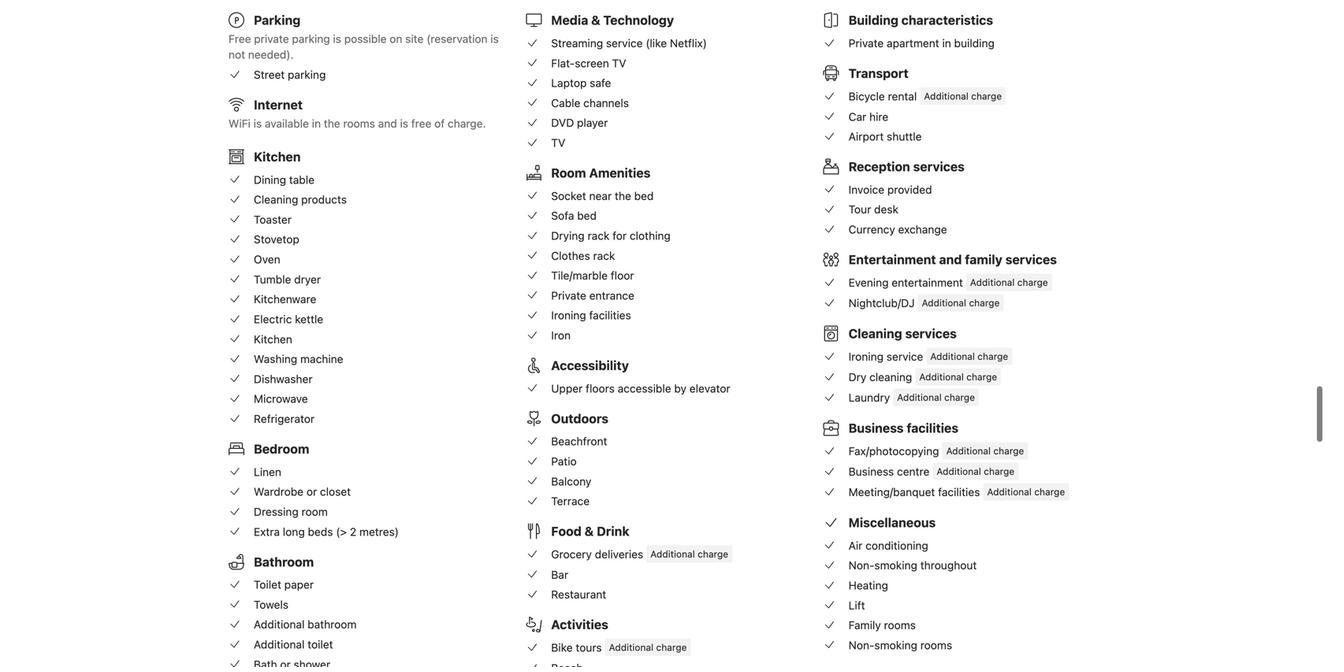 Task type: vqa. For each thing, say whether or not it's contained in the screenshot.
Private apartment in building
yes



Task type: locate. For each thing, give the bounding box(es) containing it.
linen
[[254, 466, 281, 479]]

is left possible
[[333, 32, 341, 45]]

services up ironing service additional charge
[[906, 326, 957, 341]]

1 horizontal spatial tv
[[612, 57, 626, 70]]

ironing up dry
[[849, 350, 884, 363]]

service down the 'cleaning services'
[[887, 350, 924, 363]]

washing machine
[[254, 353, 343, 366]]

charge inside fax/photocopying additional charge
[[994, 446, 1024, 457]]

charge for bicycle rental
[[971, 91, 1002, 102]]

beds
[[308, 526, 333, 539]]

stovetop
[[254, 233, 299, 246]]

2 business from the top
[[849, 465, 894, 478]]

currency
[[849, 223, 895, 236]]

dining table
[[254, 173, 315, 186]]

technology
[[604, 13, 674, 28]]

(like
[[646, 37, 667, 50]]

kitchen down electric
[[254, 333, 292, 346]]

car
[[849, 110, 867, 123]]

dvd player
[[551, 116, 608, 129]]

0 vertical spatial business
[[849, 421, 904, 436]]

0 vertical spatial private
[[849, 37, 884, 50]]

0 vertical spatial rooms
[[343, 117, 375, 130]]

rack down drying rack for clothing
[[593, 249, 615, 262]]

smoking for throughout
[[875, 559, 918, 572]]

charge for bike tours
[[656, 643, 687, 654]]

bed down near at the top left
[[577, 209, 597, 222]]

reception services
[[849, 159, 965, 174]]

1 vertical spatial service
[[887, 350, 924, 363]]

(reservation
[[427, 32, 488, 45]]

& for food
[[585, 524, 594, 539]]

dvd
[[551, 116, 574, 129]]

parking down parking
[[292, 32, 330, 45]]

rack for drying
[[588, 229, 610, 242]]

1 horizontal spatial bed
[[634, 189, 654, 202]]

facilities for meeting/banquet
[[938, 486, 980, 499]]

additional inside ironing service additional charge
[[931, 351, 975, 362]]

0 vertical spatial rack
[[588, 229, 610, 242]]

rack left for
[[588, 229, 610, 242]]

bicycle rental additional charge
[[849, 90, 1002, 103]]

1 vertical spatial and
[[939, 252, 962, 267]]

tv down dvd
[[551, 136, 566, 149]]

sofa bed
[[551, 209, 597, 222]]

near
[[589, 189, 612, 202]]

charge inside the business centre additional charge
[[984, 466, 1015, 477]]

0 vertical spatial tv
[[612, 57, 626, 70]]

services for cleaning services
[[906, 326, 957, 341]]

room amenities
[[551, 166, 651, 181]]

kitchen up dining table
[[254, 149, 301, 164]]

tv down streaming service (like netflix)
[[612, 57, 626, 70]]

charge for grocery deliveries
[[698, 549, 729, 560]]

1 horizontal spatial in
[[943, 37, 951, 50]]

1 non- from the top
[[849, 559, 875, 572]]

tour
[[849, 203, 871, 216]]

and up the evening entertainment additional charge
[[939, 252, 962, 267]]

charge inside bike tours additional charge
[[656, 643, 687, 654]]

kettle
[[295, 313, 323, 326]]

additional inside meeting/banquet facilities additional charge
[[987, 487, 1032, 498]]

1 vertical spatial services
[[1006, 252, 1057, 267]]

0 horizontal spatial and
[[378, 117, 397, 130]]

non-
[[849, 559, 875, 572], [849, 639, 875, 652]]

private
[[849, 37, 884, 50], [551, 289, 587, 302]]

shuttle
[[887, 130, 922, 143]]

building characteristics
[[849, 13, 993, 28]]

private down 'tile/marble' at the left top of the page
[[551, 289, 587, 302]]

rooms
[[343, 117, 375, 130], [884, 619, 916, 632], [921, 639, 953, 652]]

private down building on the top right
[[849, 37, 884, 50]]

1 vertical spatial smoking
[[875, 639, 918, 652]]

0 vertical spatial &
[[591, 13, 601, 28]]

business up 'fax/photocopying'
[[849, 421, 904, 436]]

(>
[[336, 526, 347, 539]]

and left free
[[378, 117, 397, 130]]

for
[[613, 229, 627, 242]]

1 vertical spatial business
[[849, 465, 894, 478]]

& right media
[[591, 13, 601, 28]]

family rooms
[[849, 619, 916, 632]]

cleaning products
[[254, 193, 347, 206]]

service for streaming
[[606, 37, 643, 50]]

cable
[[551, 96, 581, 109]]

restaurant
[[551, 589, 607, 602]]

facilities for ironing
[[589, 309, 631, 322]]

centre
[[897, 465, 930, 478]]

0 vertical spatial smoking
[[875, 559, 918, 572]]

additional inside nightclub/dj additional charge
[[922, 298, 967, 309]]

additional inside fax/photocopying additional charge
[[946, 446, 991, 457]]

oven
[[254, 253, 280, 266]]

1 vertical spatial private
[[551, 289, 587, 302]]

1 vertical spatial facilities
[[907, 421, 959, 436]]

iron
[[551, 329, 571, 342]]

in right available
[[312, 117, 321, 130]]

0 vertical spatial bed
[[634, 189, 654, 202]]

dry
[[849, 371, 867, 384]]

ironing for ironing facilities
[[551, 309, 586, 322]]

1 horizontal spatial and
[[939, 252, 962, 267]]

2 smoking from the top
[[875, 639, 918, 652]]

1 vertical spatial &
[[585, 524, 594, 539]]

additional inside dry cleaning additional charge
[[920, 372, 964, 383]]

toilet
[[254, 579, 281, 592]]

0 horizontal spatial service
[[606, 37, 643, 50]]

1 horizontal spatial private
[[849, 37, 884, 50]]

2 non- from the top
[[849, 639, 875, 652]]

evening
[[849, 276, 889, 289]]

streaming
[[551, 37, 603, 50]]

1 vertical spatial ironing
[[849, 350, 884, 363]]

& right food
[[585, 524, 594, 539]]

0 vertical spatial ironing
[[551, 309, 586, 322]]

charge for meeting/banquet facilities
[[1035, 487, 1065, 498]]

fax/photocopying
[[849, 445, 939, 458]]

non- down "family"
[[849, 639, 875, 652]]

0 horizontal spatial cleaning
[[254, 193, 298, 206]]

meeting/banquet
[[849, 486, 935, 499]]

business centre additional charge
[[849, 465, 1015, 478]]

charge
[[971, 91, 1002, 102], [1018, 277, 1048, 288], [969, 298, 1000, 309], [978, 351, 1009, 362], [967, 372, 997, 383], [945, 392, 975, 403], [994, 446, 1024, 457], [984, 466, 1015, 477], [1035, 487, 1065, 498], [698, 549, 729, 560], [656, 643, 687, 654]]

0 horizontal spatial ironing
[[551, 309, 586, 322]]

rack for clothes
[[593, 249, 615, 262]]

is right (reservation
[[491, 32, 499, 45]]

0 vertical spatial non-
[[849, 559, 875, 572]]

kitchen
[[254, 149, 301, 164], [254, 333, 292, 346]]

2 vertical spatial services
[[906, 326, 957, 341]]

facilities up fax/photocopying additional charge
[[907, 421, 959, 436]]

currency exchange
[[849, 223, 947, 236]]

bike tours additional charge
[[551, 642, 687, 655]]

ironing up iron
[[551, 309, 586, 322]]

charge inside ironing service additional charge
[[978, 351, 1009, 362]]

tours
[[576, 642, 602, 655]]

0 horizontal spatial in
[[312, 117, 321, 130]]

desk
[[874, 203, 899, 216]]

2 horizontal spatial rooms
[[921, 639, 953, 652]]

bed down amenities
[[634, 189, 654, 202]]

additional toilet
[[254, 639, 333, 652]]

additional inside laundry additional charge
[[897, 392, 942, 403]]

charge inside the evening entertainment additional charge
[[1018, 277, 1048, 288]]

cleaning down the nightclub/dj
[[849, 326, 903, 341]]

table
[[289, 173, 315, 186]]

refrigerator
[[254, 413, 315, 426]]

internet
[[254, 97, 303, 112]]

tv
[[612, 57, 626, 70], [551, 136, 566, 149]]

2 vertical spatial facilities
[[938, 486, 980, 499]]

air conditioning
[[849, 540, 929, 553]]

charge inside meeting/banquet facilities additional charge
[[1035, 487, 1065, 498]]

non- down air
[[849, 559, 875, 572]]

throughout
[[921, 559, 977, 572]]

rack
[[588, 229, 610, 242], [593, 249, 615, 262]]

media & technology
[[551, 13, 674, 28]]

building
[[954, 37, 995, 50]]

0 horizontal spatial tv
[[551, 136, 566, 149]]

additional
[[924, 91, 969, 102], [970, 277, 1015, 288], [922, 298, 967, 309], [931, 351, 975, 362], [920, 372, 964, 383], [897, 392, 942, 403], [946, 446, 991, 457], [937, 466, 981, 477], [987, 487, 1032, 498], [651, 549, 695, 560], [254, 619, 305, 632], [254, 639, 305, 652], [609, 643, 654, 654]]

1 vertical spatial cleaning
[[849, 326, 903, 341]]

cleaning up the 'toaster'
[[254, 193, 298, 206]]

cleaning for cleaning products
[[254, 193, 298, 206]]

facilities down the business centre additional charge
[[938, 486, 980, 499]]

private for private apartment in building
[[849, 37, 884, 50]]

and
[[378, 117, 397, 130], [939, 252, 962, 267]]

0 vertical spatial parking
[[292, 32, 330, 45]]

parking right street
[[288, 68, 326, 81]]

service
[[606, 37, 643, 50], [887, 350, 924, 363]]

smoking down conditioning
[[875, 559, 918, 572]]

0 vertical spatial services
[[913, 159, 965, 174]]

charge inside grocery deliveries additional charge
[[698, 549, 729, 560]]

charge for dry cleaning
[[967, 372, 997, 383]]

facilities down entrance
[[589, 309, 631, 322]]

1 vertical spatial kitchen
[[254, 333, 292, 346]]

additional inside bike tours additional charge
[[609, 643, 654, 654]]

service for ironing
[[887, 350, 924, 363]]

smoking down the family rooms
[[875, 639, 918, 652]]

ironing for ironing service additional charge
[[849, 350, 884, 363]]

1 horizontal spatial the
[[615, 189, 631, 202]]

non- for non-smoking rooms
[[849, 639, 875, 652]]

upper floors accessible by elevator
[[551, 382, 731, 395]]

reception
[[849, 159, 910, 174]]

services right family
[[1006, 252, 1057, 267]]

services for reception services
[[913, 159, 965, 174]]

charge inside dry cleaning additional charge
[[967, 372, 997, 383]]

1 vertical spatial bed
[[577, 209, 597, 222]]

0 horizontal spatial the
[[324, 117, 340, 130]]

toaster
[[254, 213, 292, 226]]

netflix)
[[670, 37, 707, 50]]

1 smoking from the top
[[875, 559, 918, 572]]

parking
[[254, 13, 301, 28]]

tile/marble
[[551, 269, 608, 282]]

transport
[[849, 66, 909, 81]]

1 vertical spatial the
[[615, 189, 631, 202]]

charge inside bicycle rental additional charge
[[971, 91, 1002, 102]]

1 business from the top
[[849, 421, 904, 436]]

1 horizontal spatial ironing
[[849, 350, 884, 363]]

airport shuttle
[[849, 130, 922, 143]]

toilet
[[308, 639, 333, 652]]

0 horizontal spatial private
[[551, 289, 587, 302]]

upper
[[551, 382, 583, 395]]

dressing
[[254, 506, 299, 519]]

service down media & technology
[[606, 37, 643, 50]]

0 vertical spatial kitchen
[[254, 149, 301, 164]]

services up the provided
[[913, 159, 965, 174]]

0 vertical spatial facilities
[[589, 309, 631, 322]]

1 vertical spatial non-
[[849, 639, 875, 652]]

business up meeting/banquet
[[849, 465, 894, 478]]

private for private entrance
[[551, 289, 587, 302]]

cleaning
[[870, 371, 912, 384]]

the right available
[[324, 117, 340, 130]]

bicycle
[[849, 90, 885, 103]]

the right near at the top left
[[615, 189, 631, 202]]

non-smoking rooms
[[849, 639, 953, 652]]

products
[[301, 193, 347, 206]]

1 horizontal spatial cleaning
[[849, 326, 903, 341]]

family
[[849, 619, 881, 632]]

0 vertical spatial the
[[324, 117, 340, 130]]

1 horizontal spatial service
[[887, 350, 924, 363]]

in down the characteristics
[[943, 37, 951, 50]]

private apartment in building
[[849, 37, 995, 50]]

cable channels
[[551, 96, 629, 109]]

ironing facilities
[[551, 309, 631, 322]]

1 vertical spatial rooms
[[884, 619, 916, 632]]

1 vertical spatial rack
[[593, 249, 615, 262]]

additional inside bicycle rental additional charge
[[924, 91, 969, 102]]

0 vertical spatial service
[[606, 37, 643, 50]]

0 vertical spatial cleaning
[[254, 193, 298, 206]]

1 kitchen from the top
[[254, 149, 301, 164]]



Task type: describe. For each thing, give the bounding box(es) containing it.
amenities
[[589, 166, 651, 181]]

0 vertical spatial and
[[378, 117, 397, 130]]

street
[[254, 68, 285, 81]]

charge.
[[448, 117, 486, 130]]

grocery
[[551, 548, 592, 561]]

washing
[[254, 353, 297, 366]]

0 vertical spatial in
[[943, 37, 951, 50]]

charge for business centre
[[984, 466, 1015, 477]]

paper
[[284, 579, 314, 592]]

0 horizontal spatial rooms
[[343, 117, 375, 130]]

street parking
[[254, 68, 326, 81]]

tumble dryer
[[254, 273, 321, 286]]

heating
[[849, 579, 888, 592]]

invoice
[[849, 183, 885, 196]]

provided
[[888, 183, 932, 196]]

clothes
[[551, 249, 590, 262]]

accessibility
[[551, 358, 629, 373]]

tile/marble floor
[[551, 269, 634, 282]]

dry cleaning additional charge
[[849, 371, 997, 384]]

wardrobe
[[254, 486, 304, 499]]

private
[[254, 32, 289, 45]]

meeting/banquet facilities additional charge
[[849, 486, 1065, 499]]

of
[[435, 117, 445, 130]]

rental
[[888, 90, 917, 103]]

exchange
[[898, 223, 947, 236]]

facilities for business
[[907, 421, 959, 436]]

drying
[[551, 229, 585, 242]]

additional inside grocery deliveries additional charge
[[651, 549, 695, 560]]

bathroom
[[308, 619, 357, 632]]

characteristics
[[902, 13, 993, 28]]

entertainment
[[892, 276, 963, 289]]

possible
[[344, 32, 387, 45]]

charge for ironing service
[[978, 351, 1009, 362]]

fax/photocopying additional charge
[[849, 445, 1024, 458]]

additional inside the evening entertainment additional charge
[[970, 277, 1015, 288]]

cleaning for cleaning services
[[849, 326, 903, 341]]

non- for non-smoking throughout
[[849, 559, 875, 572]]

extra
[[254, 526, 280, 539]]

clothing
[[630, 229, 671, 242]]

bar
[[551, 569, 569, 582]]

flat-
[[551, 57, 575, 70]]

laundry
[[849, 391, 890, 404]]

media
[[551, 13, 588, 28]]

drink
[[597, 524, 630, 539]]

charge inside laundry additional charge
[[945, 392, 975, 403]]

lift
[[849, 599, 865, 612]]

tour desk
[[849, 203, 899, 216]]

elevator
[[690, 382, 731, 395]]

extra long beds (> 2 metres)
[[254, 526, 399, 539]]

charge for evening entertainment
[[1018, 277, 1048, 288]]

entertainment and family services
[[849, 252, 1057, 267]]

wifi
[[229, 117, 251, 130]]

laundry additional charge
[[849, 391, 975, 404]]

charge inside nightclub/dj additional charge
[[969, 298, 1000, 309]]

conditioning
[[866, 540, 929, 553]]

is left free
[[400, 117, 408, 130]]

or
[[307, 486, 317, 499]]

free
[[229, 32, 251, 45]]

floors
[[586, 382, 615, 395]]

entertainment
[[849, 252, 936, 267]]

0 horizontal spatial bed
[[577, 209, 597, 222]]

additional bathroom
[[254, 619, 357, 632]]

1 vertical spatial in
[[312, 117, 321, 130]]

by
[[674, 382, 687, 395]]

is right wifi
[[254, 117, 262, 130]]

2
[[350, 526, 357, 539]]

hire
[[870, 110, 889, 123]]

1 vertical spatial parking
[[288, 68, 326, 81]]

1 vertical spatial tv
[[551, 136, 566, 149]]

dryer
[[294, 273, 321, 286]]

deliveries
[[595, 548, 644, 561]]

parking inside free private parking is possible on site (reservation is not needed).
[[292, 32, 330, 45]]

microwave
[[254, 393, 308, 406]]

room
[[302, 506, 328, 519]]

channels
[[584, 96, 629, 109]]

private entrance
[[551, 289, 635, 302]]

machine
[[300, 353, 343, 366]]

flat-screen tv
[[551, 57, 626, 70]]

toilet paper
[[254, 579, 314, 592]]

floor
[[611, 269, 634, 282]]

outdoors
[[551, 411, 609, 426]]

business for business facilities
[[849, 421, 904, 436]]

socket
[[551, 189, 586, 202]]

2 kitchen from the top
[[254, 333, 292, 346]]

laptop
[[551, 77, 587, 90]]

player
[[577, 116, 608, 129]]

non-smoking throughout
[[849, 559, 977, 572]]

miscellaneous
[[849, 516, 936, 531]]

grocery deliveries additional charge
[[551, 548, 729, 561]]

activities
[[551, 618, 609, 633]]

beachfront
[[551, 435, 607, 448]]

& for media
[[591, 13, 601, 28]]

closet
[[320, 486, 351, 499]]

1 horizontal spatial rooms
[[884, 619, 916, 632]]

business facilities
[[849, 421, 959, 436]]

on
[[390, 32, 402, 45]]

ironing service additional charge
[[849, 350, 1009, 363]]

additional inside the business centre additional charge
[[937, 466, 981, 477]]

smoking for rooms
[[875, 639, 918, 652]]

food
[[551, 524, 582, 539]]

business for business centre additional charge
[[849, 465, 894, 478]]

drying rack for clothing
[[551, 229, 671, 242]]

free private parking is possible on site (reservation is not needed).
[[229, 32, 499, 61]]

2 vertical spatial rooms
[[921, 639, 953, 652]]



